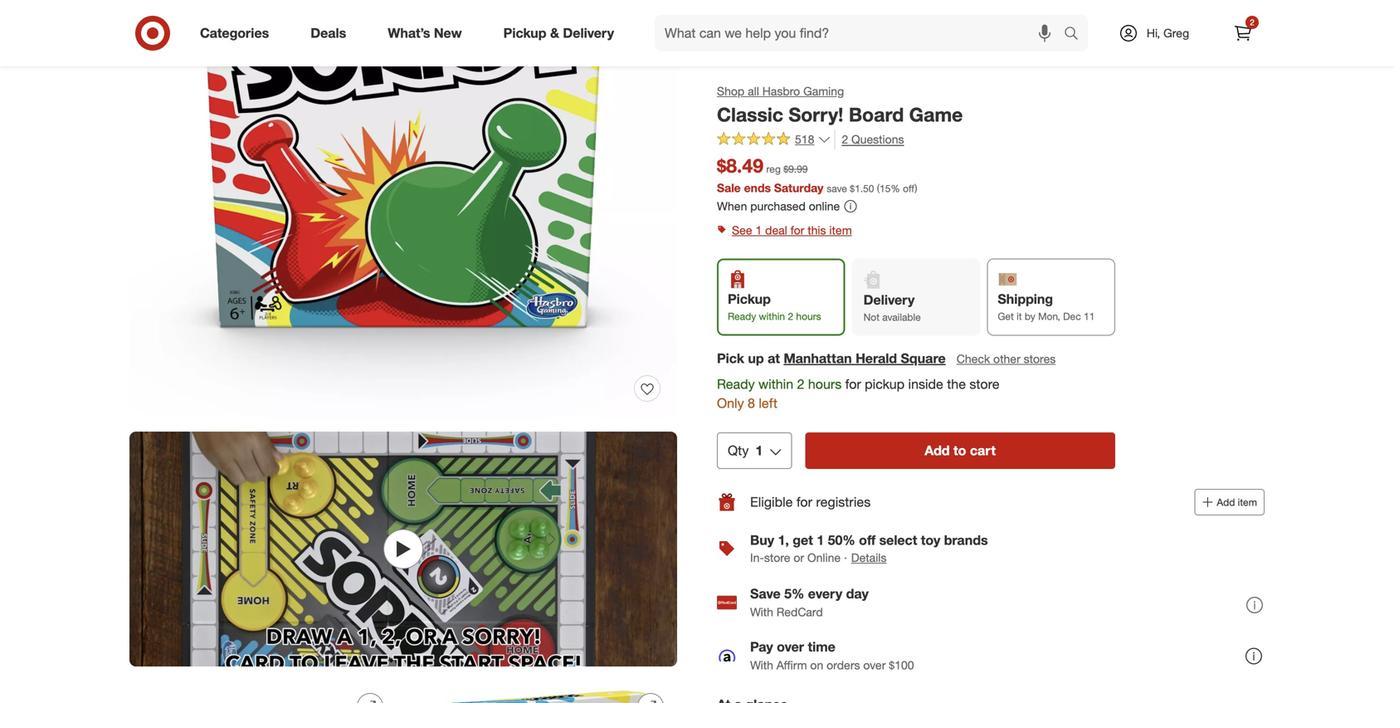 Task type: locate. For each thing, give the bounding box(es) containing it.
pickup ready within 2 hours
[[728, 291, 821, 322]]

questions
[[852, 132, 904, 147]]

add to cart button
[[805, 433, 1116, 469]]

5%
[[784, 586, 805, 602]]

1 right get
[[817, 532, 824, 548]]

1 vertical spatial item
[[1238, 496, 1257, 508]]

hours up manhattan
[[796, 310, 821, 322]]

pay over time with affirm on orders over $100
[[750, 639, 914, 672]]

it
[[1017, 310, 1022, 322]]

within up at
[[759, 310, 785, 322]]

add inside 'button'
[[925, 442, 950, 459]]

2 vertical spatial 1
[[817, 532, 824, 548]]

What can we help you find? suggestions appear below search field
[[655, 15, 1068, 51]]

1 with from the top
[[750, 605, 774, 619]]

by
[[1025, 310, 1036, 322]]

pickup for ready
[[728, 291, 771, 307]]

off right %
[[903, 182, 915, 195]]

when
[[717, 199, 747, 213]]

shipping get it by mon, dec 11
[[998, 291, 1095, 322]]

classic sorry! board game, 2 of 8, play video image
[[129, 432, 677, 667]]

0 vertical spatial hours
[[796, 310, 821, 322]]

affirm
[[777, 658, 807, 672]]

mon,
[[1038, 310, 1061, 322]]

0 horizontal spatial add
[[925, 442, 950, 459]]

0 vertical spatial add
[[925, 442, 950, 459]]

2 up manhattan
[[788, 310, 794, 322]]

item inside add item button
[[1238, 496, 1257, 508]]

pickup up up
[[728, 291, 771, 307]]

get
[[793, 532, 813, 548]]

purchased
[[751, 199, 806, 213]]

store
[[970, 376, 1000, 392], [764, 550, 791, 565]]

store down 1,
[[764, 550, 791, 565]]

2 inside ready within 2 hours for pickup inside the store only 8 left
[[797, 376, 805, 392]]

0 vertical spatial delivery
[[563, 25, 614, 41]]

ready inside pickup ready within 2 hours
[[728, 310, 756, 322]]

518
[[795, 132, 815, 147]]

off up details
[[859, 532, 876, 548]]

1 within from the top
[[759, 310, 785, 322]]

1 vertical spatial 1
[[756, 442, 763, 459]]

1 vertical spatial pickup
[[728, 291, 771, 307]]

1 horizontal spatial item
[[1238, 496, 1257, 508]]

1 horizontal spatial over
[[864, 658, 886, 672]]

add to cart
[[925, 442, 996, 459]]

pickup left & on the left
[[504, 25, 547, 41]]

add
[[925, 442, 950, 459], [1217, 496, 1235, 508]]

new
[[434, 25, 462, 41]]

1 right see
[[756, 223, 762, 237]]

herald
[[856, 350, 897, 366]]

&
[[550, 25, 559, 41]]

1 vertical spatial hours
[[808, 376, 842, 392]]

0 vertical spatial 1
[[756, 223, 762, 237]]

search
[[1057, 27, 1097, 43]]

pickup
[[504, 25, 547, 41], [728, 291, 771, 307]]

save 5% every day with redcard
[[750, 586, 869, 619]]

store down check
[[970, 376, 1000, 392]]

with down pay
[[750, 658, 774, 672]]

for down manhattan herald square button
[[845, 376, 861, 392]]

online
[[808, 550, 841, 565]]

1 vertical spatial store
[[764, 550, 791, 565]]

brands
[[944, 532, 988, 548]]

delivery
[[563, 25, 614, 41], [864, 292, 915, 308]]

0 vertical spatial pickup
[[504, 25, 547, 41]]

pickup & delivery link
[[489, 15, 635, 51]]

1 horizontal spatial pickup
[[728, 291, 771, 307]]

1 vertical spatial over
[[864, 658, 886, 672]]

add item
[[1217, 496, 1257, 508]]

delivery right & on the left
[[563, 25, 614, 41]]

0 vertical spatial ready
[[728, 310, 756, 322]]

hours inside pickup ready within 2 hours
[[796, 310, 821, 322]]

what's new
[[388, 25, 462, 41]]

0 horizontal spatial off
[[859, 532, 876, 548]]

1 vertical spatial delivery
[[864, 292, 915, 308]]

hours down pick up at manhattan herald square
[[808, 376, 842, 392]]

0 horizontal spatial delivery
[[563, 25, 614, 41]]

$100
[[889, 658, 914, 672]]

1 horizontal spatial add
[[1217, 496, 1235, 508]]

shop all hasbro gaming classic sorry! board game
[[717, 84, 963, 126]]

2 with from the top
[[750, 658, 774, 672]]

deals link
[[296, 15, 367, 51]]

$8.49 reg $9.99 sale ends saturday save $ 1.50 ( 15 % off )
[[717, 154, 918, 195]]

0 vertical spatial store
[[970, 376, 1000, 392]]

1 vertical spatial with
[[750, 658, 774, 672]]

search button
[[1057, 15, 1097, 55]]

ready up only
[[717, 376, 755, 392]]

or
[[794, 550, 804, 565]]

registries
[[816, 494, 871, 510]]

1 vertical spatial off
[[859, 532, 876, 548]]

within up the left
[[759, 376, 794, 392]]

pickup inside pickup ready within 2 hours
[[728, 291, 771, 307]]

1 right qty
[[756, 442, 763, 459]]

1 horizontal spatial delivery
[[864, 292, 915, 308]]

add item button
[[1195, 489, 1265, 516]]

for left this
[[791, 223, 805, 237]]

time
[[808, 639, 836, 655]]

1 vertical spatial within
[[759, 376, 794, 392]]

0 vertical spatial for
[[791, 223, 805, 237]]

2 down manhattan
[[797, 376, 805, 392]]

delivery up the 'available'
[[864, 292, 915, 308]]

$9.99
[[784, 163, 808, 175]]

0 horizontal spatial item
[[830, 223, 852, 237]]

pickup for &
[[504, 25, 547, 41]]

0 horizontal spatial pickup
[[504, 25, 547, 41]]

0 vertical spatial off
[[903, 182, 915, 195]]

select
[[879, 532, 917, 548]]

classic sorry! board game, 4 of 8 image
[[410, 680, 677, 703]]

0 vertical spatial with
[[750, 605, 774, 619]]

over up affirm
[[777, 639, 804, 655]]

store inside ready within 2 hours for pickup inside the store only 8 left
[[970, 376, 1000, 392]]

add for add to cart
[[925, 442, 950, 459]]

0 vertical spatial within
[[759, 310, 785, 322]]

1 vertical spatial add
[[1217, 496, 1235, 508]]

store inside "buy 1, get 1 50% off select toy brands in-store or online ∙ details"
[[764, 550, 791, 565]]

1 for see
[[756, 223, 762, 237]]

ready
[[728, 310, 756, 322], [717, 376, 755, 392]]

pay
[[750, 639, 773, 655]]

toy
[[921, 532, 941, 548]]

2 within from the top
[[759, 376, 794, 392]]

pickup
[[865, 376, 905, 392]]

buy 1, get 1 50% off select toy brands link
[[750, 532, 988, 548]]

add inside button
[[1217, 496, 1235, 508]]

ready up the pick at the right
[[728, 310, 756, 322]]

0 vertical spatial item
[[830, 223, 852, 237]]

within
[[759, 310, 785, 322], [759, 376, 794, 392]]

pickup & delivery
[[504, 25, 614, 41]]

to
[[954, 442, 966, 459]]

0 vertical spatial over
[[777, 639, 804, 655]]

classic sorry! board game, 3 of 8 image
[[129, 680, 397, 703]]

inside
[[908, 376, 944, 392]]

with
[[750, 605, 774, 619], [750, 658, 774, 672]]

1 vertical spatial ready
[[717, 376, 755, 392]]

1 vertical spatial for
[[845, 376, 861, 392]]

deal
[[765, 223, 787, 237]]

off
[[903, 182, 915, 195], [859, 532, 876, 548]]

0 horizontal spatial store
[[764, 550, 791, 565]]

2 questions
[[842, 132, 904, 147]]

)
[[915, 182, 918, 195]]

with down save
[[750, 605, 774, 619]]

for right 'eligible'
[[797, 494, 813, 510]]

1 horizontal spatial off
[[903, 182, 915, 195]]

add for add item
[[1217, 496, 1235, 508]]

for
[[791, 223, 805, 237], [845, 376, 861, 392], [797, 494, 813, 510]]

8
[[748, 395, 755, 411]]

delivery not available
[[864, 292, 921, 323]]

this
[[808, 223, 826, 237]]

11
[[1084, 310, 1095, 322]]

check other stores
[[957, 351, 1056, 366]]

off inside $8.49 reg $9.99 sale ends saturday save $ 1.50 ( 15 % off )
[[903, 182, 915, 195]]

0 horizontal spatial over
[[777, 639, 804, 655]]

1 horizontal spatial store
[[970, 376, 1000, 392]]

over left $100
[[864, 658, 886, 672]]

1 inside "buy 1, get 1 50% off select toy brands in-store or online ∙ details"
[[817, 532, 824, 548]]



Task type: vqa. For each thing, say whether or not it's contained in the screenshot.
digital
no



Task type: describe. For each thing, give the bounding box(es) containing it.
stores
[[1024, 351, 1056, 366]]

qty
[[728, 442, 749, 459]]

check
[[957, 351, 990, 366]]

delivery inside delivery not available
[[864, 292, 915, 308]]

ends
[[744, 180, 771, 195]]

greg
[[1164, 26, 1189, 40]]

hours inside ready within 2 hours for pickup inside the store only 8 left
[[808, 376, 842, 392]]

2 link
[[1225, 15, 1262, 51]]

gaming
[[804, 84, 844, 98]]

orders
[[827, 658, 860, 672]]

cart
[[970, 442, 996, 459]]

only
[[717, 395, 744, 411]]

for inside ready within 2 hours for pickup inside the store only 8 left
[[845, 376, 861, 392]]

buy
[[750, 532, 774, 548]]

in-
[[750, 550, 764, 565]]

within inside pickup ready within 2 hours
[[759, 310, 785, 322]]

categories
[[200, 25, 269, 41]]

2 questions link
[[834, 130, 904, 149]]

redcard
[[777, 605, 823, 619]]

manhattan herald square button
[[784, 349, 946, 368]]

see 1 deal for this item link
[[717, 219, 1265, 242]]

within inside ready within 2 hours for pickup inside the store only 8 left
[[759, 376, 794, 392]]

manhattan
[[784, 350, 852, 366]]

with inside pay over time with affirm on orders over $100
[[750, 658, 774, 672]]

classic sorry! board game, 1 of 8 image
[[129, 0, 677, 418]]

eligible
[[750, 494, 793, 510]]

game
[[909, 103, 963, 126]]

(
[[877, 182, 880, 195]]

save
[[750, 586, 781, 602]]

$8.49
[[717, 154, 764, 177]]

2 right greg
[[1250, 17, 1255, 27]]

buy 1, get 1 50% off select toy brands in-store or online ∙ details
[[750, 532, 988, 565]]

hasbro
[[763, 84, 800, 98]]

2 vertical spatial for
[[797, 494, 813, 510]]

item inside see 1 deal for this item link
[[830, 223, 852, 237]]

2 left questions
[[842, 132, 848, 147]]

518 link
[[717, 130, 831, 150]]

%
[[891, 182, 900, 195]]

∙
[[844, 550, 847, 565]]

board
[[849, 103, 904, 126]]

qty 1
[[728, 442, 763, 459]]

ready within 2 hours for pickup inside the store only 8 left
[[717, 376, 1000, 411]]

deals
[[311, 25, 346, 41]]

online
[[809, 199, 840, 213]]

not
[[864, 311, 880, 323]]

shipping
[[998, 291, 1053, 307]]

eligible for registries
[[750, 494, 871, 510]]

1 for qty
[[756, 442, 763, 459]]

when purchased online
[[717, 199, 840, 213]]

see
[[732, 223, 752, 237]]

what's
[[388, 25, 430, 41]]

the
[[947, 376, 966, 392]]

see 1 deal for this item
[[732, 223, 852, 237]]

1.50
[[855, 182, 874, 195]]

day
[[846, 586, 869, 602]]

dec
[[1063, 310, 1081, 322]]

every
[[808, 586, 843, 602]]

check other stores button
[[956, 350, 1057, 368]]

on
[[810, 658, 824, 672]]

pick up at manhattan herald square
[[717, 350, 946, 366]]

with inside the "save 5% every day with redcard"
[[750, 605, 774, 619]]

15
[[880, 182, 891, 195]]

2 inside pickup ready within 2 hours
[[788, 310, 794, 322]]

sorry!
[[789, 103, 844, 126]]

50%
[[828, 532, 856, 548]]

off inside "buy 1, get 1 50% off select toy brands in-store or online ∙ details"
[[859, 532, 876, 548]]

at
[[768, 350, 780, 366]]

get
[[998, 310, 1014, 322]]

saturday
[[774, 180, 824, 195]]

left
[[759, 395, 778, 411]]

shop
[[717, 84, 745, 98]]

details
[[851, 550, 887, 565]]

all
[[748, 84, 759, 98]]

ready inside ready within 2 hours for pickup inside the store only 8 left
[[717, 376, 755, 392]]

categories link
[[186, 15, 290, 51]]

sale
[[717, 180, 741, 195]]

available
[[883, 311, 921, 323]]

other
[[994, 351, 1021, 366]]

$
[[850, 182, 855, 195]]

square
[[901, 350, 946, 366]]

up
[[748, 350, 764, 366]]

classic
[[717, 103, 784, 126]]



